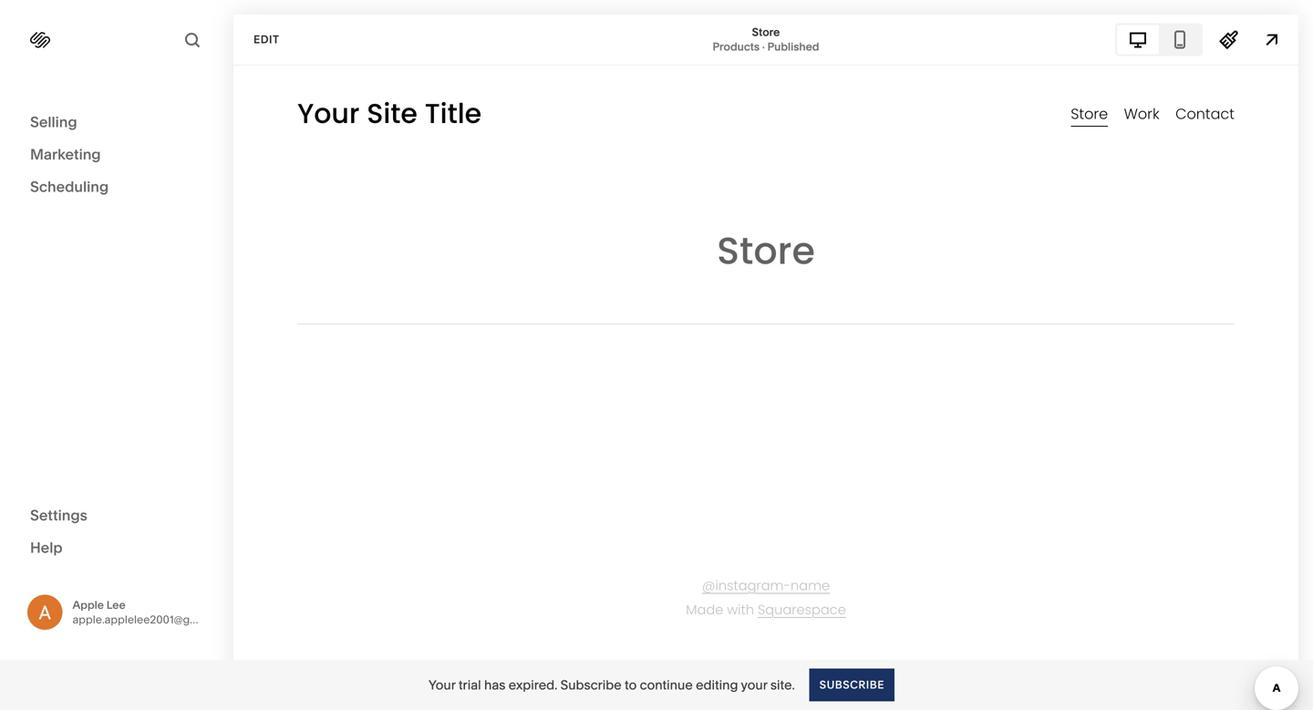 Task type: locate. For each thing, give the bounding box(es) containing it.
apple lee apple.applelee2001@gmail.com
[[73, 599, 237, 626]]

scheduling link
[[30, 177, 202, 198]]

editing
[[696, 678, 738, 693]]

your
[[429, 678, 456, 693]]

1 horizontal spatial subscribe
[[820, 679, 885, 692]]

site.
[[771, 678, 795, 693]]

settings
[[30, 507, 87, 524]]

tab list
[[1117, 25, 1201, 54]]

subscribe right site.
[[820, 679, 885, 692]]

help link
[[30, 538, 63, 558]]

your trial has expired. subscribe to continue editing your site.
[[429, 678, 795, 693]]

expired.
[[509, 678, 557, 693]]

store
[[752, 26, 780, 39]]

subscribe
[[561, 678, 622, 693], [820, 679, 885, 692]]

selling
[[30, 113, 77, 131]]

·
[[762, 40, 765, 53]]

subscribe left to at the bottom of the page
[[561, 678, 622, 693]]

trial
[[459, 678, 481, 693]]

store products · published
[[713, 26, 819, 53]]

marketing link
[[30, 145, 202, 166]]

settings link
[[30, 506, 202, 527]]

help
[[30, 539, 63, 557]]

selling link
[[30, 112, 202, 134]]

your
[[741, 678, 768, 693]]



Task type: describe. For each thing, give the bounding box(es) containing it.
to
[[625, 678, 637, 693]]

edit
[[254, 33, 280, 46]]

0 horizontal spatial subscribe
[[561, 678, 622, 693]]

published
[[768, 40, 819, 53]]

apple.applelee2001@gmail.com
[[73, 613, 237, 626]]

has
[[484, 678, 506, 693]]

subscribe inside button
[[820, 679, 885, 692]]

marketing
[[30, 145, 101, 163]]

products
[[713, 40, 760, 53]]

scheduling
[[30, 178, 109, 196]]

subscribe button
[[810, 669, 895, 702]]

apple
[[73, 599, 104, 612]]

edit button
[[242, 23, 291, 57]]

lee
[[106, 599, 126, 612]]

continue
[[640, 678, 693, 693]]



Task type: vqa. For each thing, say whether or not it's contained in the screenshot.
Your trial has expired. Subscribe to continue editing your site.
yes



